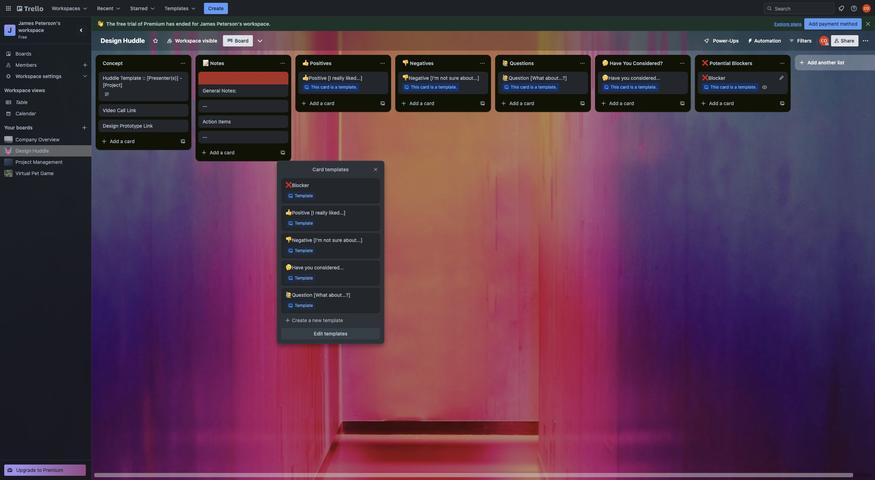 Task type: locate. For each thing, give the bounding box(es) containing it.
not inside "link"
[[440, 75, 448, 81]]

0 horizontal spatial peterson's
[[35, 20, 60, 26]]

2 this from the left
[[411, 84, 419, 90]]

notes
[[210, 60, 224, 66]]

add a card button down action items link
[[198, 147, 277, 158]]

1 vertical spatial considered...
[[314, 264, 344, 270]]

table link
[[15, 99, 87, 106]]

not
[[440, 75, 448, 81], [323, 237, 331, 243]]

0 vertical spatial [i
[[328, 75, 331, 81]]

1 vertical spatial templates
[[324, 331, 347, 337]]

🙋question down 🙋 questions
[[502, 75, 529, 81]]

workspace for workspace visible
[[175, 38, 201, 44]]

design huddle down free
[[101, 37, 145, 44]]

❌blocker link
[[702, 75, 784, 82]]

-- link down action items link
[[203, 134, 284, 141]]

template. down 🙋question [what about...?] link
[[538, 84, 557, 90]]

this down 👎 negatives
[[411, 84, 419, 90]]

add a card button down ❌blocker link
[[698, 98, 777, 109]]

boards
[[16, 125, 33, 130]]

template. down the 👎negative [i'm not sure about...] "link"
[[438, 84, 457, 90]]

0 vertical spatial you
[[621, 75, 629, 81]]

table
[[15, 99, 28, 105]]

explore plans button
[[774, 20, 802, 28]]

3 is from the left
[[530, 84, 534, 90]]

is down 👍positive [i really liked...] link
[[331, 84, 334, 90]]

template. for considered...
[[638, 84, 657, 90]]

2 vertical spatial huddle
[[33, 148, 49, 154]]

🙋question up create a new template
[[286, 292, 312, 298]]

filters button
[[787, 35, 814, 46]]

1 create from template… image from the left
[[380, 101, 385, 106]]

create up visible
[[208, 5, 224, 11]]

1 vertical spatial you
[[305, 264, 313, 270]]

[what
[[530, 75, 544, 81], [314, 292, 327, 298]]

settings
[[43, 73, 61, 79]]

0 vertical spatial huddle
[[123, 37, 145, 44]]

create inside button
[[208, 5, 224, 11]]

add a card for 📝
[[210, 149, 235, 155]]

4 create from template… image from the left
[[779, 101, 785, 106]]

0 vertical spatial create
[[208, 5, 224, 11]]

1 horizontal spatial ❌blocker
[[702, 75, 725, 81]]

workspace inside button
[[175, 38, 201, 44]]

2 create from template… image from the left
[[480, 101, 485, 106]]

huddle down trial
[[123, 37, 145, 44]]

workspace down members at left top
[[15, 73, 41, 79]]

notes:
[[222, 88, 236, 94]]

0 vertical spatial 🤔have you considered...
[[602, 75, 660, 81]]

0 horizontal spatial 👎negative [i'm not sure about...]
[[286, 237, 362, 243]]

2 is from the left
[[430, 84, 434, 90]]

0 horizontal spatial 🙋question
[[286, 292, 312, 298]]

1 horizontal spatial 🙋question [what about...?]
[[502, 75, 567, 81]]

add a card button for have
[[598, 98, 677, 109]]

banner
[[91, 17, 875, 31]]

workspace down 👋 the free trial of premium has ended for james peterson's workspace .
[[175, 38, 201, 44]]

this down 👍 positives
[[311, 84, 319, 90]]

create from template… image for 👎negative [i'm not sure about...]
[[480, 101, 485, 106]]

2 this card is a template. from the left
[[411, 84, 457, 90]]

🙋question [what about...?]
[[502, 75, 567, 81], [286, 292, 350, 298]]

peterson's down back to home image
[[35, 20, 60, 26]]

0 vertical spatial templates
[[325, 166, 349, 172]]

0 vertical spatial 🤔have
[[602, 75, 620, 81]]

0 horizontal spatial james
[[18, 20, 34, 26]]

add
[[809, 21, 818, 27], [808, 59, 817, 65], [310, 100, 319, 106], [409, 100, 419, 106], [509, 100, 519, 106], [609, 100, 618, 106], [709, 100, 718, 106], [110, 138, 119, 144], [210, 149, 219, 155]]

this down 🙋 questions
[[511, 84, 519, 90]]

0 vertical spatial link
[[127, 107, 136, 113]]

is down the 🤔have you considered... "link" on the top of the page
[[630, 84, 633, 90]]

👎negative
[[402, 75, 429, 81], [286, 237, 312, 243]]

2 horizontal spatial huddle
[[123, 37, 145, 44]]

company
[[15, 136, 37, 142]]

🤔have you considered... link
[[602, 75, 684, 82]]

add a card button down 👍positive [i really liked...] link
[[298, 98, 377, 109]]

huddle inside board name text field
[[123, 37, 145, 44]]

1 horizontal spatial premium
[[144, 21, 165, 27]]

add a card down items
[[210, 149, 235, 155]]

0 horizontal spatial [i'm
[[313, 237, 322, 243]]

1 vertical spatial create from template… image
[[180, 139, 186, 144]]

concept
[[103, 60, 123, 66]]

design down 'the'
[[101, 37, 122, 44]]

1 horizontal spatial huddle
[[103, 75, 119, 81]]

is down 🙋question [what about...?] link
[[530, 84, 534, 90]]

1 template. from the left
[[338, 84, 357, 90]]

4 this card is a template. from the left
[[611, 84, 657, 90]]

0 vertical spatial about...]
[[460, 75, 479, 81]]

template for ❌blocker
[[295, 193, 313, 198]]

ups
[[730, 38, 739, 44]]

1 horizontal spatial link
[[143, 123, 153, 129]]

is down ❌blocker link
[[730, 84, 733, 90]]

👎negative inside the 👎negative [i'm not sure about...] "link"
[[402, 75, 429, 81]]

0 vertical spatial ❌blocker
[[702, 75, 725, 81]]

add a card down design prototype link
[[110, 138, 135, 144]]

0 horizontal spatial sure
[[332, 237, 342, 243]]

0 vertical spatial considered...
[[631, 75, 660, 81]]

0 horizontal spatial considered...
[[314, 264, 344, 270]]

create from template… image
[[580, 101, 585, 106], [180, 139, 186, 144], [280, 150, 286, 155]]

1 this from the left
[[311, 84, 319, 90]]

1 horizontal spatial 🤔have
[[602, 75, 620, 81]]

about...?] down 🙋 questions text field
[[545, 75, 567, 81]]

create inside "button"
[[292, 317, 307, 323]]

0 vertical spatial about...?]
[[545, 75, 567, 81]]

premium right to
[[43, 467, 63, 473]]

👋 the free trial of premium has ended for james peterson's workspace .
[[97, 21, 271, 27]]

workspaces
[[52, 5, 80, 11]]

template. down 👍positive [i really liked...] link
[[338, 84, 357, 90]]

1 vertical spatial -- link
[[203, 134, 284, 141]]

calendar link
[[15, 110, 87, 117]]

🙋question [what about...?] down 🙋 questions text field
[[502, 75, 567, 81]]

design up project at the left top
[[15, 148, 31, 154]]

template. for really
[[338, 84, 357, 90]]

1 this card is a template. from the left
[[311, 84, 357, 90]]

0 vertical spatial [i'm
[[430, 75, 439, 81]]

add a card button down the 👎negative [i'm not sure about...] "link"
[[398, 98, 477, 109]]

your
[[4, 125, 15, 130]]

add for negatives
[[409, 100, 419, 106]]

back to home image
[[17, 3, 43, 14]]

1 vertical spatial 👍positive [i really liked...]
[[286, 210, 346, 216]]

👎 negatives
[[402, 60, 434, 66]]

-- up action
[[203, 103, 207, 109]]

0 horizontal spatial premium
[[43, 467, 63, 473]]

1 horizontal spatial you
[[621, 75, 629, 81]]

add a card down 👍positive [i really liked...] link
[[310, 100, 334, 106]]

template
[[120, 75, 141, 81], [295, 193, 313, 198], [295, 221, 313, 226], [295, 248, 313, 253], [295, 275, 313, 281], [295, 303, 313, 308]]

workspace settings
[[15, 73, 61, 79]]

1 vertical spatial --
[[203, 134, 207, 140]]

1 horizontal spatial peterson's
[[217, 21, 242, 27]]

design huddle down company overview
[[15, 148, 49, 154]]

this card is a template. down ❌blocker link
[[710, 84, 757, 90]]

you
[[623, 60, 632, 66]]

questions
[[510, 60, 534, 66]]

peterson's
[[35, 20, 60, 26], [217, 21, 242, 27]]

template. down ❌blocker link
[[738, 84, 757, 90]]

4 this from the left
[[611, 84, 619, 90]]

this down have
[[611, 84, 619, 90]]

workspace navigation collapse icon image
[[77, 25, 87, 35]]

james right for
[[200, 21, 215, 27]]

❌
[[702, 60, 708, 66]]

add inside 'banner'
[[809, 21, 818, 27]]

1 horizontal spatial considered...
[[631, 75, 660, 81]]

Board name text field
[[97, 35, 148, 46]]

link right call
[[127, 107, 136, 113]]

peterson's inside 'banner'
[[217, 21, 242, 27]]

add a card down the 🤔have you considered... "link" on the top of the page
[[609, 100, 634, 106]]

3 create from template… image from the left
[[679, 101, 685, 106]]

template for 🙋question [what about...?]
[[295, 303, 313, 308]]

👍 positives
[[302, 60, 331, 66]]

card
[[321, 84, 329, 90], [420, 84, 429, 90], [520, 84, 529, 90], [620, 84, 629, 90], [720, 84, 729, 90], [324, 100, 334, 106], [424, 100, 434, 106], [524, 100, 534, 106], [624, 100, 634, 106], [724, 100, 734, 106], [124, 138, 135, 144], [224, 149, 235, 155]]

templates right card
[[325, 166, 349, 172]]

🤔have you considered... inside "link"
[[602, 75, 660, 81]]

huddle up [project]
[[103, 75, 119, 81]]

this card is a template. down 👍positive [i really liked...] link
[[311, 84, 357, 90]]

🤔have
[[602, 75, 620, 81], [286, 264, 303, 270]]

add a card button down the 🤔have you considered... "link" on the top of the page
[[598, 98, 677, 109]]

4 template. from the left
[[638, 84, 657, 90]]

0 horizontal spatial 🤔have
[[286, 264, 303, 270]]

positives
[[310, 60, 331, 66]]

considered... inside "link"
[[631, 75, 660, 81]]

1 horizontal spatial create from template… image
[[280, 150, 286, 155]]

templates inside button
[[324, 331, 347, 337]]

0 vertical spatial 👎negative
[[402, 75, 429, 81]]

this card is a template. down the 👎negative [i'm not sure about...] "link"
[[411, 84, 457, 90]]

-- down action
[[203, 134, 207, 140]]

create from template… image for questions
[[580, 101, 585, 106]]

workspace up the table
[[4, 87, 30, 93]]

create left new
[[292, 317, 307, 323]]

premium inside 'banner'
[[144, 21, 165, 27]]

about...?] up template
[[329, 292, 350, 298]]

4 is from the left
[[630, 84, 633, 90]]

0 horizontal spatial 🙋question [what about...?]
[[286, 292, 350, 298]]

link
[[127, 107, 136, 113], [143, 123, 153, 129]]

[what up create a new template
[[314, 292, 327, 298]]

about...?]
[[545, 75, 567, 81], [329, 292, 350, 298]]

workspace views
[[4, 87, 45, 93]]

project management link
[[15, 159, 87, 166]]

your boards with 4 items element
[[4, 123, 71, 132]]

1 vertical spatial 🤔have
[[286, 264, 303, 270]]

link for design prototype link
[[143, 123, 153, 129]]

add for have
[[609, 100, 618, 106]]

0 horizontal spatial create
[[208, 5, 224, 11]]

explore plans
[[774, 21, 802, 27]]

workspace inside popup button
[[15, 73, 41, 79]]

0 vertical spatial create from template… image
[[580, 101, 585, 106]]

1 vertical spatial create
[[292, 317, 307, 323]]

1 vertical spatial really
[[315, 210, 328, 216]]

1 horizontal spatial about...?]
[[545, 75, 567, 81]]

🤔
[[602, 60, 608, 66]]

1 horizontal spatial james
[[200, 21, 215, 27]]

huddle template :: [presenter(s)] - [project]
[[103, 75, 182, 88]]

workspace visible button
[[162, 35, 221, 46]]

upgrade to premium link
[[4, 465, 86, 476]]

1 horizontal spatial sure
[[449, 75, 459, 81]]

link for video call link
[[127, 107, 136, 113]]

james inside 'banner'
[[200, 21, 215, 27]]

premium right of
[[144, 21, 165, 27]]

video
[[103, 107, 116, 113]]

2 vertical spatial design
[[15, 148, 31, 154]]

2 horizontal spatial create from template… image
[[580, 101, 585, 106]]

1 vertical spatial design
[[103, 123, 118, 129]]

🤔 Have You Considered? text field
[[598, 58, 675, 69]]

1 horizontal spatial liked...]
[[346, 75, 362, 81]]

trial
[[127, 21, 136, 27]]

2 vertical spatial workspace
[[4, 87, 30, 93]]

🤔have you considered...
[[602, 75, 660, 81], [286, 264, 344, 270]]

0 vertical spatial design
[[101, 37, 122, 44]]

5 template. from the left
[[738, 84, 757, 90]]

views
[[32, 87, 45, 93]]

show menu image
[[862, 37, 869, 44]]

create a new template button
[[281, 315, 380, 325]]

0 horizontal spatial 🤔have you considered...
[[286, 264, 344, 270]]

this card is a template. for [i'm
[[411, 84, 457, 90]]

0 horizontal spatial about...]
[[343, 237, 362, 243]]

add for positives
[[310, 100, 319, 106]]

0 vertical spatial premium
[[144, 21, 165, 27]]

link down 'video call link' link on the left
[[143, 123, 153, 129]]

workspace
[[175, 38, 201, 44], [15, 73, 41, 79], [4, 87, 30, 93]]

0 vertical spatial not
[[440, 75, 448, 81]]

video call link link
[[103, 107, 184, 114]]

1 horizontal spatial 👎negative [i'm not sure about...]
[[402, 75, 479, 81]]

1 horizontal spatial about...]
[[460, 75, 479, 81]]

2 -- link from the top
[[203, 134, 284, 141]]

james up 'free'
[[18, 20, 34, 26]]

create a new template
[[292, 317, 343, 323]]

2 -- from the top
[[203, 134, 207, 140]]

[what down 🙋 questions text field
[[530, 75, 544, 81]]

about...] inside "link"
[[460, 75, 479, 81]]

1 vertical spatial 🤔have you considered...
[[286, 264, 344, 270]]

add a card down ❌blocker link
[[709, 100, 734, 106]]

templates down template
[[324, 331, 347, 337]]

huddle template :: [presenter(s)] - [project] link
[[103, 75, 184, 89]]

this card is a template. down the 🤔have you considered... "link" on the top of the page
[[611, 84, 657, 90]]

huddle up "project management" at the left top
[[33, 148, 49, 154]]

0 horizontal spatial [i
[[311, 210, 314, 216]]

-- link up action items link
[[203, 103, 284, 110]]

3 template. from the left
[[538, 84, 557, 90]]

this card is a template. down 🙋question [what about...?] link
[[511, 84, 557, 90]]

template. down the 🤔have you considered... "link" on the top of the page
[[638, 84, 657, 90]]

ended
[[176, 21, 191, 27]]

1 horizontal spatial design huddle
[[101, 37, 145, 44]]

about...]
[[460, 75, 479, 81], [343, 237, 362, 243]]

add a card button down 🙋question [what about...?] link
[[498, 98, 577, 109]]

3 this from the left
[[511, 84, 519, 90]]

🤔 have you considered?
[[602, 60, 663, 66]]

1 horizontal spatial [what
[[530, 75, 544, 81]]

3 this card is a template. from the left
[[511, 84, 557, 90]]

1 vertical spatial [i
[[311, 210, 314, 216]]

is for [i'm
[[430, 84, 434, 90]]

create for create
[[208, 5, 224, 11]]

👍positive
[[302, 75, 327, 81], [286, 210, 310, 216]]

really
[[332, 75, 344, 81], [315, 210, 328, 216]]

starred
[[130, 5, 148, 11]]

workspace visible
[[175, 38, 217, 44]]

create button
[[204, 3, 228, 14]]

call
[[117, 107, 126, 113]]

0 horizontal spatial ❌blocker
[[286, 182, 309, 188]]

is down the 👎negative [i'm not sure about...] "link"
[[430, 84, 434, 90]]

add a card down the 👎negative [i'm not sure about...] "link"
[[409, 100, 434, 106]]

calendar
[[15, 110, 36, 116]]

add board image
[[82, 125, 87, 130]]

🙋question [what about...?] up create a new template
[[286, 292, 350, 298]]

another
[[818, 59, 836, 65]]

considered...
[[631, 75, 660, 81], [314, 264, 344, 270]]

add a card down 🙋question [what about...?] link
[[509, 100, 534, 106]]

template for 👍positive [i really liked...]
[[295, 221, 313, 226]]

1 vertical spatial about...?]
[[329, 292, 350, 298]]

christina overa (christinaovera) image
[[862, 4, 871, 13]]

0 vertical spatial 👎negative [i'm not sure about...]
[[402, 75, 479, 81]]

you
[[621, 75, 629, 81], [305, 264, 313, 270]]

1 vertical spatial huddle
[[103, 75, 119, 81]]

design inside board name text field
[[101, 37, 122, 44]]

1 vertical spatial workspace
[[18, 27, 44, 33]]

james peterson's workspace free
[[18, 20, 62, 40]]

workspace up 'free'
[[18, 27, 44, 33]]

5 is from the left
[[730, 84, 733, 90]]

2 template. from the left
[[438, 84, 457, 90]]

👎negative [i'm not sure about...] inside "link"
[[402, 75, 479, 81]]

1 horizontal spatial create
[[292, 317, 307, 323]]

the
[[106, 21, 115, 27]]

design down video
[[103, 123, 118, 129]]

0 horizontal spatial really
[[315, 210, 328, 216]]

1 -- from the top
[[203, 103, 207, 109]]

this for 👎negative
[[411, 84, 419, 90]]

considered?
[[633, 60, 663, 66]]

create from template… image for 🤔have you considered...
[[679, 101, 685, 106]]

negatives
[[410, 60, 434, 66]]

add payment method button
[[804, 18, 862, 30]]

1 is from the left
[[331, 84, 334, 90]]

0 horizontal spatial not
[[323, 237, 331, 243]]

add for notes
[[210, 149, 219, 155]]

0 vertical spatial -- link
[[203, 103, 284, 110]]

is
[[331, 84, 334, 90], [430, 84, 434, 90], [530, 84, 534, 90], [630, 84, 633, 90], [730, 84, 733, 90]]

workspace up customize views image
[[243, 21, 269, 27]]

create for create a new template
[[292, 317, 307, 323]]

1 horizontal spatial not
[[440, 75, 448, 81]]

add a card button for notes
[[198, 147, 277, 158]]

0 vertical spatial really
[[332, 75, 344, 81]]

0 horizontal spatial [what
[[314, 292, 327, 298]]

1 vertical spatial premium
[[43, 467, 63, 473]]

of
[[138, 21, 143, 27]]

0 horizontal spatial link
[[127, 107, 136, 113]]

a inside "button"
[[308, 317, 311, 323]]

this down potential
[[710, 84, 719, 90]]

explore
[[774, 21, 790, 27]]

🙋 questions
[[502, 60, 534, 66]]

recent
[[97, 5, 113, 11]]

peterson's up board link
[[217, 21, 242, 27]]

create from template… image
[[380, 101, 385, 106], [480, 101, 485, 106], [679, 101, 685, 106], [779, 101, 785, 106]]



Task type: vqa. For each thing, say whether or not it's contained in the screenshot.
first THE TEMPLATE. from left
yes



Task type: describe. For each thing, give the bounding box(es) containing it.
j
[[8, 26, 12, 34]]

huddle inside huddle template :: [presenter(s)] - [project]
[[103, 75, 119, 81]]

👍 Positives text field
[[298, 58, 376, 69]]

you inside "link"
[[621, 75, 629, 81]]

to
[[37, 467, 42, 473]]

1 -- link from the top
[[203, 103, 284, 110]]

automation
[[754, 38, 781, 44]]

game
[[40, 170, 54, 176]]

add a card for 🤔
[[609, 100, 634, 106]]

customize views image
[[256, 37, 263, 44]]

boards link
[[0, 48, 91, 59]]

Concept text field
[[98, 58, 176, 69]]

templates
[[164, 5, 189, 11]]

template for 👎negative [i'm not sure about...]
[[295, 248, 313, 253]]

add a card for 👍
[[310, 100, 334, 106]]

power-
[[713, 38, 730, 44]]

template. for about...?]
[[538, 84, 557, 90]]

free
[[18, 34, 27, 40]]

members link
[[0, 59, 91, 71]]

close popover image
[[373, 167, 378, 172]]

template for 🤔have you considered...
[[295, 275, 313, 281]]

templates button
[[160, 3, 200, 14]]

Search field
[[772, 3, 834, 14]]

items
[[218, 119, 231, 125]]

this card is a template. for [i
[[311, 84, 357, 90]]

1 vertical spatial not
[[323, 237, 331, 243]]

create from template… image for 👍positive [i really liked...]
[[380, 101, 385, 106]]

action
[[203, 119, 217, 125]]

[i inside 👍positive [i really liked...] link
[[328, 75, 331, 81]]

board link
[[223, 35, 253, 46]]

overview
[[38, 136, 60, 142]]

[i'm inside "link"
[[430, 75, 439, 81]]

add another list button
[[795, 55, 875, 70]]

primary element
[[0, 0, 875, 17]]

board
[[235, 38, 249, 44]]

0 horizontal spatial you
[[305, 264, 313, 270]]

blockers
[[732, 60, 752, 66]]

add for questions
[[509, 100, 519, 106]]

members
[[15, 62, 37, 68]]

james peterson's workspace link
[[18, 20, 62, 33]]

add another list
[[808, 59, 844, 65]]

is for [i
[[331, 84, 334, 90]]

power-ups button
[[699, 35, 743, 46]]

is for [what
[[530, 84, 534, 90]]

0 vertical spatial 👍positive
[[302, 75, 327, 81]]

virtual pet game
[[15, 170, 54, 176]]

general
[[203, 88, 220, 94]]

is for you
[[630, 84, 633, 90]]

boards
[[15, 51, 31, 57]]

for
[[192, 21, 199, 27]]

📝 notes
[[203, 60, 224, 66]]

wave image
[[97, 21, 103, 27]]

.
[[269, 21, 271, 27]]

add payment method
[[809, 21, 857, 27]]

5 this card is a template. from the left
[[710, 84, 757, 90]]

j link
[[4, 25, 15, 36]]

design for the design huddle link
[[15, 148, 31, 154]]

0 vertical spatial [what
[[530, 75, 544, 81]]

1 vertical spatial [what
[[314, 292, 327, 298]]

design for design prototype link link
[[103, 123, 118, 129]]

🙋
[[502, 60, 509, 66]]

create from template… image for notes
[[280, 150, 286, 155]]

add a card button for potential
[[698, 98, 777, 109]]

0 horizontal spatial about...?]
[[329, 292, 350, 298]]

🙋question [what about...?] link
[[502, 75, 584, 82]]

1 vertical spatial 👎negative [i'm not sure about...]
[[286, 237, 362, 243]]

james inside james peterson's workspace free
[[18, 20, 34, 26]]

workspaces button
[[47, 3, 91, 14]]

1 vertical spatial 🙋question
[[286, 292, 312, 298]]

👎negative [i'm not sure about...] link
[[402, 75, 484, 82]]

0 horizontal spatial create from template… image
[[180, 139, 186, 144]]

1 vertical spatial 🙋question [what about...?]
[[286, 292, 350, 298]]

👍
[[302, 60, 309, 66]]

👎
[[402, 60, 409, 66]]

1 vertical spatial sure
[[332, 237, 342, 243]]

1 vertical spatial [i'm
[[313, 237, 322, 243]]

workspace settings button
[[0, 71, 91, 82]]

star or unstar board image
[[153, 38, 158, 44]]

1 horizontal spatial really
[[332, 75, 344, 81]]

workspace inside 'banner'
[[243, 21, 269, 27]]

video call link
[[103, 107, 136, 113]]

share
[[841, 38, 854, 44]]

template inside huddle template :: [presenter(s)] - [project]
[[120, 75, 141, 81]]

method
[[840, 21, 857, 27]]

-- for 2nd the -- link from the bottom
[[203, 103, 207, 109]]

-- for second the -- link from the top
[[203, 134, 207, 140]]

company overview link
[[15, 136, 87, 143]]

this for 🙋question
[[511, 84, 519, 90]]

this card is a template. for you
[[611, 84, 657, 90]]

👋
[[97, 21, 103, 27]]

general notes: link
[[203, 87, 284, 94]]

sure inside "link"
[[449, 75, 459, 81]]

workspace for workspace views
[[4, 87, 30, 93]]

visible
[[202, 38, 217, 44]]

sm image
[[744, 35, 754, 45]]

0 horizontal spatial 👎negative
[[286, 237, 312, 243]]

edit
[[314, 331, 323, 337]]

template
[[323, 317, 343, 323]]

0 vertical spatial 🙋question
[[502, 75, 529, 81]]

upgrade
[[16, 467, 36, 473]]

add a card button down design prototype link link
[[98, 136, 177, 147]]

add a card for 🙋
[[509, 100, 534, 106]]

add a card button for questions
[[498, 98, 577, 109]]

workspace inside james peterson's workspace free
[[18, 27, 44, 33]]

card
[[313, 166, 324, 172]]

potential
[[710, 60, 731, 66]]

1 vertical spatial design huddle
[[15, 148, 49, 154]]

virtual
[[15, 170, 30, 176]]

add a card button for negatives
[[398, 98, 477, 109]]

list
[[837, 59, 844, 65]]

::
[[143, 75, 145, 81]]

design prototype link link
[[103, 122, 184, 129]]

this for 🤔have
[[611, 84, 619, 90]]

action items link
[[203, 118, 284, 125]]

❌ potential blockers
[[702, 60, 752, 66]]

add for potential
[[709, 100, 718, 106]]

peterson's inside james peterson's workspace free
[[35, 20, 60, 26]]

has
[[166, 21, 175, 27]]

📝 Notes text field
[[198, 58, 276, 69]]

design huddle link
[[15, 147, 87, 154]]

edit card image
[[779, 75, 784, 81]]

design huddle inside board name text field
[[101, 37, 145, 44]]

[project]
[[103, 82, 122, 88]]

virtual pet game link
[[15, 170, 87, 177]]

prototype
[[120, 123, 142, 129]]

📝
[[203, 60, 209, 66]]

card templates
[[313, 166, 349, 172]]

add a card for ❌
[[709, 100, 734, 106]]

0 horizontal spatial huddle
[[33, 148, 49, 154]]

0 vertical spatial 👍positive [i really liked...]
[[302, 75, 362, 81]]

have
[[610, 60, 622, 66]]

👍positive [i really liked...] link
[[302, 75, 384, 82]]

payment
[[819, 21, 839, 27]]

premium inside 'upgrade to premium' link
[[43, 467, 63, 473]]

👎 Negatives text field
[[398, 58, 476, 69]]

❌ Potential Blockers text field
[[698, 58, 775, 69]]

templates for card templates
[[325, 166, 349, 172]]

this for 👍positive
[[311, 84, 319, 90]]

open information menu image
[[850, 5, 857, 12]]

1 vertical spatial about...]
[[343, 237, 362, 243]]

action items
[[203, 119, 231, 125]]

🤔have inside "link"
[[602, 75, 620, 81]]

0 vertical spatial 🙋question [what about...?]
[[502, 75, 567, 81]]

1 vertical spatial 👍positive
[[286, 210, 310, 216]]

christina overa (christinaovera) image
[[819, 36, 829, 46]]

edit templates
[[314, 331, 347, 337]]

- inside huddle template :: [presenter(s)] - [project]
[[180, 75, 182, 81]]

this member is an admin of this board. image
[[825, 43, 829, 46]]

add a card button for positives
[[298, 98, 377, 109]]

workspace for workspace settings
[[15, 73, 41, 79]]

this card is a template. for [what
[[511, 84, 557, 90]]

banner containing 👋
[[91, 17, 875, 31]]

1 vertical spatial ❌blocker
[[286, 182, 309, 188]]

🙋 Questions text field
[[498, 58, 575, 69]]

search image
[[767, 6, 772, 11]]

recent button
[[93, 3, 125, 14]]

company overview
[[15, 136, 60, 142]]

your boards
[[4, 125, 33, 130]]

template. for not
[[438, 84, 457, 90]]

0 notifications image
[[837, 4, 845, 13]]

add a card for 👎
[[409, 100, 434, 106]]

share button
[[831, 35, 859, 46]]

5 this from the left
[[710, 84, 719, 90]]

project
[[15, 159, 32, 165]]

automation button
[[744, 35, 785, 46]]

templates for edit templates
[[324, 331, 347, 337]]

0 vertical spatial liked...]
[[346, 75, 362, 81]]

0 horizontal spatial liked...]
[[329, 210, 346, 216]]

plans
[[791, 21, 802, 27]]



